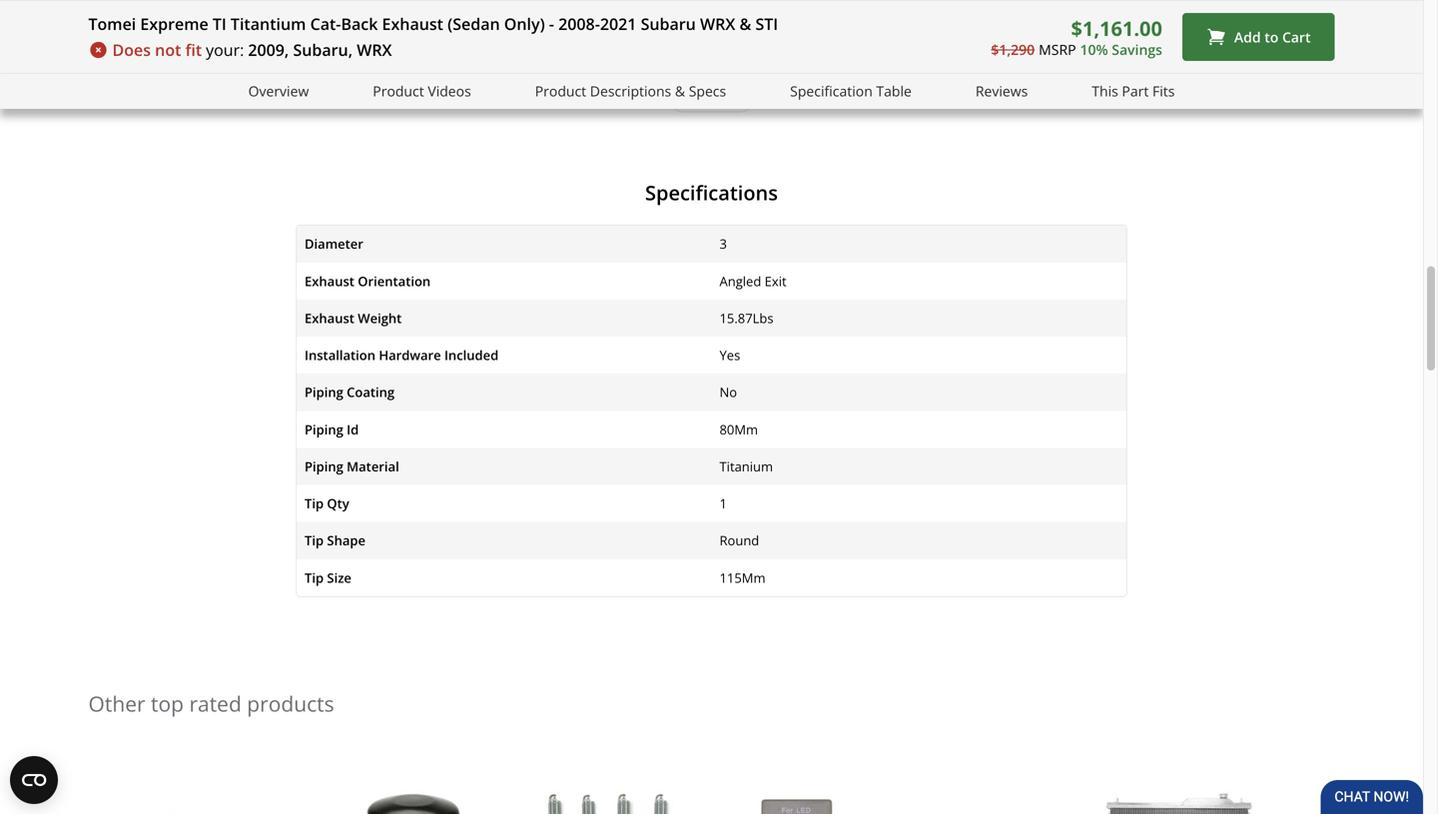 Task type: locate. For each thing, give the bounding box(es) containing it.
piping up tip qty
[[305, 457, 343, 475]]

piping for piping material
[[305, 457, 343, 475]]

weight
[[358, 309, 402, 327]]

exit
[[765, 272, 787, 290]]

2 vertical spatial tip
[[305, 569, 324, 587]]

exhaust right the back
[[382, 13, 444, 34]]

specification table link
[[790, 80, 912, 103]]

3 piping from the top
[[305, 457, 343, 475]]

orientation
[[358, 272, 431, 290]]

yes
[[720, 346, 740, 364]]

piping
[[305, 383, 343, 401], [305, 420, 343, 438], [305, 457, 343, 475]]

2 product from the left
[[535, 81, 587, 100]]

table
[[876, 81, 912, 100]]

product left videos
[[373, 81, 424, 100]]

exhaust up installation
[[305, 309, 355, 327]]

0 horizontal spatial product
[[373, 81, 424, 100]]

piping for piping coating
[[305, 383, 343, 401]]

product videos
[[373, 81, 471, 100]]

product for product videos
[[373, 81, 424, 100]]

angled exit
[[720, 272, 787, 290]]

hardware
[[379, 346, 441, 364]]

open widget image
[[10, 756, 58, 804]]

less
[[716, 88, 745, 107]]

add to cart button
[[1183, 13, 1335, 61]]

1
[[720, 495, 727, 513]]

overview link
[[248, 80, 309, 103]]

product descriptions & specs
[[535, 81, 726, 100]]

piping for piping id
[[305, 420, 343, 438]]

1 horizontal spatial &
[[740, 13, 751, 34]]

tip shape
[[305, 532, 366, 550]]

tip left "qty"
[[305, 495, 324, 513]]

qty
[[327, 495, 349, 513]]

installation hardware included
[[305, 346, 499, 364]]

& left sti
[[740, 13, 751, 34]]

$1,161.00
[[1071, 14, 1163, 42]]

installation
[[305, 346, 376, 364]]

wrx down the back
[[357, 39, 392, 60]]

exhaust down diameter on the left of page
[[305, 272, 355, 290]]

diameter
[[305, 235, 363, 253]]

specification
[[790, 81, 873, 100]]

tip left size
[[305, 569, 324, 587]]

piping left id
[[305, 420, 343, 438]]

shape
[[327, 532, 366, 550]]

exhaust
[[382, 13, 444, 34], [305, 272, 355, 290], [305, 309, 355, 327]]

part
[[1122, 81, 1149, 100]]

savings
[[1112, 40, 1163, 59]]

material
[[347, 457, 399, 475]]

wrx
[[700, 13, 736, 34], [357, 39, 392, 60]]

115mm
[[720, 569, 766, 587]]

products
[[247, 689, 334, 718]]

1 vertical spatial piping
[[305, 420, 343, 438]]

$1,161.00 $1,290 msrp 10% savings
[[991, 14, 1163, 59]]

add to cart
[[1235, 27, 1311, 46]]

included
[[444, 346, 499, 364]]

descriptions
[[590, 81, 672, 100]]

tip left shape on the left bottom of page
[[305, 532, 324, 550]]

2021
[[600, 13, 637, 34]]

tip
[[305, 495, 324, 513], [305, 532, 324, 550], [305, 569, 324, 587]]

this part fits
[[1092, 81, 1175, 100]]

1 vertical spatial &
[[675, 81, 685, 100]]

tomei expreme ti titantium cat-back exhaust (sedan only) - 2008-2021 subaru wrx & sti
[[88, 13, 778, 34]]

product down -
[[535, 81, 587, 100]]

0 vertical spatial &
[[740, 13, 751, 34]]

0 horizontal spatial &
[[675, 81, 685, 100]]

2 vertical spatial exhaust
[[305, 309, 355, 327]]

3
[[720, 235, 727, 253]]

tip for tip shape
[[305, 532, 324, 550]]

tip for tip size
[[305, 569, 324, 587]]

tip for tip qty
[[305, 495, 324, 513]]

3 tip from the top
[[305, 569, 324, 587]]

1 vertical spatial wrx
[[357, 39, 392, 60]]

msrp
[[1039, 40, 1076, 59]]

1 vertical spatial exhaust
[[305, 272, 355, 290]]

0 vertical spatial tip
[[305, 495, 324, 513]]

piping up piping id
[[305, 383, 343, 401]]

1 horizontal spatial wrx
[[700, 13, 736, 34]]

1 product from the left
[[373, 81, 424, 100]]

read less
[[678, 88, 745, 107]]

2 piping from the top
[[305, 420, 343, 438]]

exhaust for exhaust weight
[[305, 309, 355, 327]]

titanium
[[720, 457, 773, 475]]

other
[[88, 689, 145, 718]]

no
[[720, 383, 737, 401]]

& left the specs
[[675, 81, 685, 100]]

product
[[373, 81, 424, 100], [535, 81, 587, 100]]

2 vertical spatial piping
[[305, 457, 343, 475]]

id
[[347, 420, 359, 438]]

wrx left sti
[[700, 13, 736, 34]]

1 tip from the top
[[305, 495, 324, 513]]

0 vertical spatial piping
[[305, 383, 343, 401]]

this
[[1092, 81, 1119, 100]]

1 horizontal spatial product
[[535, 81, 587, 100]]

&
[[740, 13, 751, 34], [675, 81, 685, 100]]

piping coating
[[305, 383, 395, 401]]

1 piping from the top
[[305, 383, 343, 401]]

titantium
[[231, 13, 306, 34]]

2 tip from the top
[[305, 532, 324, 550]]

subaru
[[641, 13, 696, 34]]

1 vertical spatial tip
[[305, 532, 324, 550]]

piping id
[[305, 420, 359, 438]]



Task type: describe. For each thing, give the bounding box(es) containing it.
0 horizontal spatial wrx
[[357, 39, 392, 60]]

does
[[112, 39, 151, 60]]

angled
[[720, 272, 761, 290]]

expreme
[[140, 13, 208, 34]]

10%
[[1080, 40, 1108, 59]]

cart
[[1283, 27, 1311, 46]]

to
[[1265, 27, 1279, 46]]

videos
[[428, 81, 471, 100]]

2008-
[[558, 13, 600, 34]]

not
[[155, 39, 181, 60]]

80mm
[[720, 420, 758, 438]]

$1,290
[[991, 40, 1035, 59]]

0 vertical spatial wrx
[[700, 13, 736, 34]]

(sedan
[[448, 13, 500, 34]]

exhaust for exhaust orientation
[[305, 272, 355, 290]]

size
[[327, 569, 352, 587]]

top
[[151, 689, 184, 718]]

only)
[[504, 13, 545, 34]]

product for product descriptions & specs
[[535, 81, 587, 100]]

reviews link
[[976, 80, 1028, 103]]

add
[[1235, 27, 1261, 46]]

read
[[678, 88, 712, 107]]

exhaust orientation
[[305, 272, 431, 290]]

tomei
[[88, 13, 136, 34]]

sti
[[756, 13, 778, 34]]

subaru,
[[293, 39, 353, 60]]

this part fits link
[[1092, 80, 1175, 103]]

specifications
[[645, 179, 778, 206]]

tip qty
[[305, 495, 349, 513]]

2009,
[[248, 39, 289, 60]]

specs
[[689, 81, 726, 100]]

coating
[[347, 383, 395, 401]]

fits
[[1153, 81, 1175, 100]]

ti
[[213, 13, 227, 34]]

product videos link
[[373, 80, 471, 103]]

specification table
[[790, 81, 912, 100]]

rated
[[189, 689, 242, 718]]

does not fit your: 2009, subaru, wrx
[[112, 39, 392, 60]]

tip size
[[305, 569, 352, 587]]

back
[[341, 13, 378, 34]]

other top rated products
[[88, 689, 334, 718]]

-
[[549, 13, 554, 34]]

overview
[[248, 81, 309, 100]]

piping material
[[305, 457, 399, 475]]

0 vertical spatial exhaust
[[382, 13, 444, 34]]

reviews
[[976, 81, 1028, 100]]

your:
[[206, 39, 244, 60]]

round
[[720, 532, 759, 550]]

product descriptions & specs link
[[535, 80, 726, 103]]

fit
[[185, 39, 202, 60]]

15.87lbs
[[720, 309, 774, 327]]

exhaust weight
[[305, 309, 402, 327]]

cat-
[[310, 13, 341, 34]]



Task type: vqa. For each thing, say whether or not it's contained in the screenshot.


